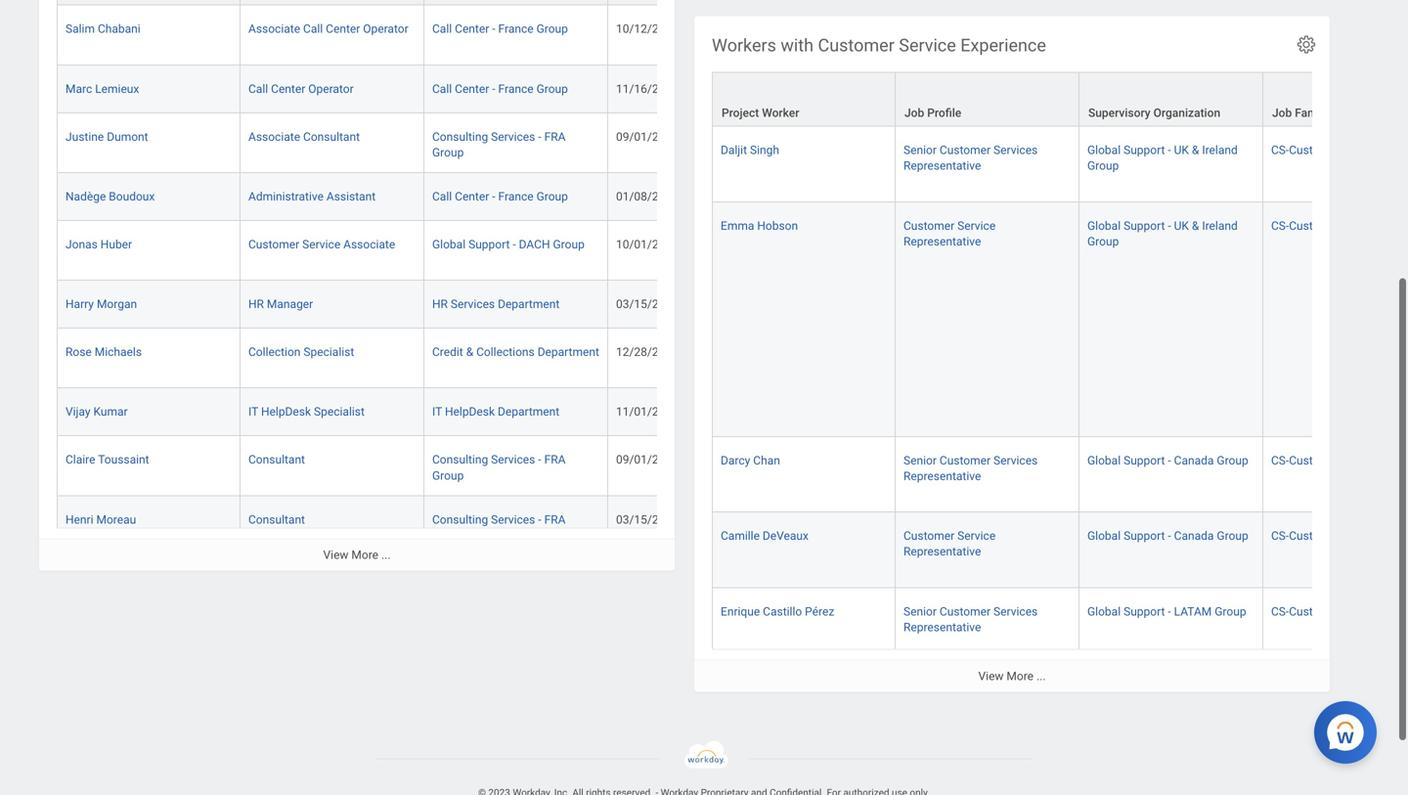 Task type: locate. For each thing, give the bounding box(es) containing it.
department right "collections"
[[538, 345, 599, 359]]

cs-customer service for darcy chan
[[1271, 454, 1381, 467]]

experience
[[961, 35, 1046, 56]]

1 job from the left
[[905, 106, 924, 120]]

2 job from the left
[[1272, 106, 1292, 120]]

0 vertical spatial call center - france group
[[432, 22, 568, 36]]

castillo
[[763, 605, 802, 618]]

4 cs-customer service from the top
[[1271, 529, 1381, 543]]

row containing marc lemieux
[[57, 65, 1156, 113]]

1 consulting services - fra group from the top
[[432, 130, 566, 159]]

global support - uk & ireland group for senior customer services representative
[[1087, 143, 1238, 173]]

1 global support - uk & ireland group from the top
[[1087, 143, 1238, 173]]

2 senior from the top
[[904, 454, 937, 467]]

call center - france group
[[432, 22, 568, 36], [432, 82, 568, 96], [432, 190, 568, 203]]

0 vertical spatial consultant link
[[248, 449, 305, 467]]

2 vertical spatial department
[[498, 405, 560, 419]]

1 vertical spatial consulting services - fra group
[[432, 453, 566, 482]]

2 vertical spatial call center - france group
[[432, 190, 568, 203]]

2 vertical spatial senior customer services representative
[[904, 605, 1038, 634]]

workers with customer service experience element
[[694, 16, 1408, 795]]

1 hr from the left
[[248, 297, 264, 311]]

1 vertical spatial specialist
[[314, 405, 365, 419]]

1 cs-customer service link from the top
[[1271, 139, 1381, 157]]

view
[[323, 548, 349, 562], [978, 670, 1004, 683]]

hr inside "link"
[[248, 297, 264, 311]]

credit
[[432, 345, 463, 359]]

global support - uk & ireland group link for customer service representative
[[1087, 215, 1238, 248]]

vijay
[[66, 405, 90, 419]]

0 vertical spatial customer service representative
[[904, 219, 996, 248]]

consulting services - fra group for 09/01/2017
[[432, 453, 566, 482]]

2 fra from the top
[[544, 453, 566, 467]]

&
[[1192, 143, 1199, 157], [1192, 219, 1199, 233], [466, 345, 473, 359]]

it down "collection"
[[248, 405, 258, 419]]

2 senior customer services representative link from the top
[[904, 450, 1038, 483]]

consulting services - fra group link for 03/15/2018
[[432, 509, 566, 542]]

row containing claire toussaint
[[57, 436, 1156, 496]]

job left profile
[[905, 106, 924, 120]]

1 horizontal spatial more
[[1007, 670, 1034, 683]]

2 consultant link from the top
[[248, 509, 305, 527]]

1 helpdesk from the left
[[261, 405, 311, 419]]

jonas huber
[[66, 238, 132, 251]]

1 horizontal spatial view
[[978, 670, 1004, 683]]

center
[[326, 22, 360, 36], [455, 22, 489, 36], [271, 82, 305, 96], [455, 82, 489, 96], [455, 190, 489, 203]]

0 vertical spatial global support - uk & ireland group link
[[1087, 139, 1238, 173]]

1 vertical spatial global support - uk & ireland group
[[1087, 219, 1238, 248]]

daljit singh
[[721, 143, 779, 157]]

1 horizontal spatial it
[[432, 405, 442, 419]]

0 vertical spatial senior
[[904, 143, 937, 157]]

1 vertical spatial view more ... link
[[694, 660, 1330, 692]]

0 horizontal spatial hr
[[248, 297, 264, 311]]

cs- for darcy chan
[[1271, 454, 1289, 467]]

2 global support - uk & ireland group from the top
[[1087, 219, 1238, 248]]

1 ireland from the top
[[1202, 143, 1238, 157]]

0 vertical spatial customer service representative link
[[904, 215, 996, 248]]

1 vertical spatial global support - uk & ireland group link
[[1087, 215, 1238, 248]]

0 horizontal spatial ...
[[381, 548, 391, 562]]

4 cs- from the top
[[1271, 529, 1289, 543]]

department inside hr services department link
[[498, 297, 560, 311]]

0 vertical spatial view
[[323, 548, 349, 562]]

0 vertical spatial consultant
[[303, 130, 360, 144]]

0 vertical spatial view more ... link
[[39, 538, 675, 571]]

france for 01/08/2021
[[498, 190, 534, 203]]

11/01/2017
[[616, 405, 678, 419]]

2 cs- from the top
[[1271, 219, 1289, 233]]

1 vertical spatial senior customer services representative
[[904, 454, 1038, 483]]

collection
[[248, 345, 301, 359]]

senior customer services representative link for global support - canada group
[[904, 450, 1038, 483]]

associate
[[248, 22, 300, 36], [248, 130, 300, 144], [343, 238, 395, 251]]

0 vertical spatial global support - uk & ireland group
[[1087, 143, 1238, 173]]

0 vertical spatial associate
[[248, 22, 300, 36]]

0 vertical spatial ireland
[[1202, 143, 1238, 157]]

customer service representative link for global support - uk & ireland group
[[904, 215, 996, 248]]

5 representative from the top
[[904, 620, 981, 634]]

associate call center operator
[[248, 22, 408, 36]]

1 horizontal spatial helpdesk
[[445, 405, 495, 419]]

2 consulting services - fra group link from the top
[[432, 449, 566, 482]]

1 vertical spatial call center - france group link
[[432, 78, 568, 96]]

1 vertical spatial senior
[[904, 454, 937, 467]]

cs-customer service for camille deveaux
[[1271, 529, 1381, 543]]

0 horizontal spatial view
[[323, 548, 349, 562]]

call center - france group for call center operator
[[432, 82, 568, 96]]

2 vertical spatial consulting
[[432, 513, 488, 527]]

job for job profile
[[905, 106, 924, 120]]

associate for associate consultant
[[248, 130, 300, 144]]

customer service representative
[[904, 219, 996, 248], [904, 529, 996, 558]]

job inside column header
[[905, 106, 924, 120]]

view for topmost 'view more ...' link
[[323, 548, 349, 562]]

specialist
[[304, 345, 354, 359], [314, 405, 365, 419]]

organization
[[1154, 106, 1221, 120]]

0 vertical spatial call center - france group link
[[432, 18, 568, 36]]

senior customer services representative
[[904, 143, 1038, 173], [904, 454, 1038, 483], [904, 605, 1038, 634]]

representative
[[904, 159, 981, 173], [904, 235, 981, 248], [904, 469, 981, 483], [904, 545, 981, 558], [904, 620, 981, 634]]

senior for daljit singh
[[904, 143, 937, 157]]

4 cs-customer service link from the top
[[1271, 525, 1381, 543]]

0 horizontal spatial it
[[248, 405, 258, 419]]

2 uk from the top
[[1174, 219, 1189, 233]]

0 vertical spatial operator
[[363, 22, 408, 36]]

view inside workers with customer service experience element
[[978, 670, 1004, 683]]

2 global support - uk & ireland group link from the top
[[1087, 215, 1238, 248]]

1 horizontal spatial operator
[[363, 22, 408, 36]]

consulting services - fra group link
[[432, 126, 566, 159], [432, 449, 566, 482], [432, 509, 566, 542]]

2 column header from the left
[[241, 0, 424, 6]]

1 global support - canada group link from the top
[[1087, 450, 1249, 467]]

2 customer service representative link from the top
[[904, 525, 996, 558]]

1 vertical spatial fra
[[544, 453, 566, 467]]

- for "row" containing daljit singh
[[1168, 143, 1171, 157]]

1 vertical spatial &
[[1192, 219, 1199, 233]]

customer
[[818, 35, 895, 56], [940, 143, 991, 157], [1289, 143, 1340, 157], [904, 219, 955, 233], [1289, 219, 1340, 233], [248, 238, 299, 251], [940, 454, 991, 467], [1289, 454, 1340, 467], [904, 529, 955, 543], [1289, 529, 1340, 543], [940, 605, 991, 618], [1289, 605, 1340, 618]]

1 consulting services - fra group link from the top
[[432, 126, 566, 159]]

call center - france group link
[[432, 18, 568, 36], [432, 78, 568, 96], [432, 186, 568, 203]]

cs-customer service
[[1271, 143, 1381, 157], [1271, 219, 1381, 233], [1271, 454, 1381, 467], [1271, 529, 1381, 543], [1271, 605, 1381, 618]]

3 senior from the top
[[904, 605, 937, 618]]

0 vertical spatial department
[[498, 297, 560, 311]]

view for the right 'view more ...' link
[[978, 670, 1004, 683]]

1 vertical spatial global support - canada group link
[[1087, 525, 1249, 543]]

it for it helpdesk department
[[432, 405, 442, 419]]

row
[[57, 0, 1156, 6], [57, 5, 1156, 65], [57, 65, 1156, 113], [712, 72, 1408, 128], [57, 113, 1156, 173], [712, 127, 1408, 202], [57, 173, 1156, 221], [712, 202, 1408, 437], [57, 221, 1156, 281], [57, 281, 1156, 329], [57, 329, 1156, 388], [57, 388, 1156, 436], [57, 436, 1156, 496], [712, 437, 1408, 512], [57, 496, 1156, 556], [712, 512, 1408, 588], [712, 588, 1408, 717]]

- for "row" containing emma hobson
[[1168, 219, 1171, 233]]

call center - france group link for call center operator
[[432, 78, 568, 96]]

0 vertical spatial senior customer services representative
[[904, 143, 1038, 173]]

row containing justine dumont
[[57, 113, 1156, 173]]

2 vertical spatial senior
[[904, 605, 937, 618]]

& inside the eligible for rehire 'element'
[[466, 345, 473, 359]]

customer service representative link for global support - canada group
[[904, 525, 996, 558]]

2 helpdesk from the left
[[445, 405, 495, 419]]

harry
[[66, 297, 94, 311]]

1 call center - france group link from the top
[[432, 18, 568, 36]]

service inside the eligible for rehire 'element'
[[302, 238, 340, 251]]

& for customer service representative
[[1192, 219, 1199, 233]]

5 cs-customer service from the top
[[1271, 605, 1381, 618]]

assistant
[[327, 190, 376, 203]]

support for daljit singh
[[1124, 143, 1165, 157]]

project worker button
[[713, 73, 895, 126]]

1 horizontal spatial ...
[[1037, 670, 1046, 683]]

helpdesk down "collection"
[[261, 405, 311, 419]]

consulting services - fra group for 09/01/2020
[[432, 130, 566, 159]]

2 vertical spatial call center - france group link
[[432, 186, 568, 203]]

job left family at the top right of the page
[[1272, 106, 1292, 120]]

view more ... link
[[39, 538, 675, 571], [694, 660, 1330, 692]]

0 vertical spatial specialist
[[304, 345, 354, 359]]

0 vertical spatial more
[[351, 548, 378, 562]]

salim chabani link
[[66, 18, 141, 36]]

1 vertical spatial uk
[[1174, 219, 1189, 233]]

justine dumont link
[[66, 126, 148, 144]]

department inside it helpdesk department link
[[498, 405, 560, 419]]

3 cs- from the top
[[1271, 454, 1289, 467]]

2 cs-customer service link from the top
[[1271, 215, 1381, 233]]

1 vertical spatial view more ...
[[978, 670, 1046, 683]]

1 vertical spatial customer service representative link
[[904, 525, 996, 558]]

fra for 09/01/2020
[[544, 130, 566, 144]]

department up credit & collections department link
[[498, 297, 560, 311]]

global support - canada group
[[1087, 454, 1249, 467], [1087, 529, 1249, 543]]

0 vertical spatial canada
[[1174, 454, 1214, 467]]

1 vertical spatial ireland
[[1202, 219, 1238, 233]]

senior customer services representative for global support - latam group
[[904, 605, 1038, 634]]

helpdesk down credit
[[445, 405, 495, 419]]

support inside global support - latam group link
[[1124, 605, 1165, 618]]

uk for senior customer services representative
[[1174, 143, 1189, 157]]

supervisory
[[1088, 106, 1151, 120]]

2 consulting services - fra group from the top
[[432, 453, 566, 482]]

01/08/2021
[[616, 190, 678, 203]]

03/15/2018
[[616, 513, 678, 527]]

global support - canada group link for customer service representative
[[1087, 525, 1249, 543]]

0 horizontal spatial helpdesk
[[261, 405, 311, 419]]

0 vertical spatial ...
[[381, 548, 391, 562]]

0 vertical spatial uk
[[1174, 143, 1189, 157]]

global support - canada group link
[[1087, 450, 1249, 467], [1087, 525, 1249, 543]]

job family button
[[1263, 73, 1408, 126]]

- for "row" containing henri moreau
[[538, 513, 541, 527]]

3 cs-customer service link from the top
[[1271, 450, 1381, 467]]

hr manager link
[[248, 293, 313, 311]]

group
[[536, 22, 568, 36], [536, 82, 568, 96], [432, 146, 464, 159], [1087, 159, 1119, 173], [536, 190, 568, 203], [1087, 235, 1119, 248], [553, 238, 585, 251], [1217, 454, 1249, 467], [432, 469, 464, 482], [432, 529, 464, 542], [1217, 529, 1249, 543], [1215, 605, 1246, 618]]

& for senior customer services representative
[[1192, 143, 1199, 157]]

3 fra from the top
[[544, 513, 566, 527]]

deveaux
[[763, 529, 809, 543]]

global support - uk & ireland group
[[1087, 143, 1238, 173], [1087, 219, 1238, 248]]

senior for enrique castillo pérez
[[904, 605, 937, 618]]

1 cs- from the top
[[1271, 143, 1289, 157]]

associate up call center operator link
[[248, 22, 300, 36]]

global support - canada group link for senior customer services representative
[[1087, 450, 1249, 467]]

cs- for daljit singh
[[1271, 143, 1289, 157]]

row containing enrique castillo pérez
[[712, 588, 1408, 717]]

call for 11/16/2020
[[432, 82, 452, 96]]

3 call center - france group from the top
[[432, 190, 568, 203]]

support inside global support - dach group link
[[468, 238, 510, 251]]

3 consulting services - fra group from the top
[[432, 513, 566, 542]]

0 vertical spatial &
[[1192, 143, 1199, 157]]

global support - latam group
[[1087, 605, 1246, 618]]

1 senior customer services representative link from the top
[[904, 139, 1038, 173]]

cs-customer service for enrique castillo pérez
[[1271, 605, 1381, 618]]

senior
[[904, 143, 937, 157], [904, 454, 937, 467], [904, 605, 937, 618]]

1 vertical spatial senior customer services representative link
[[904, 450, 1038, 483]]

2 canada from the top
[[1174, 529, 1214, 543]]

0 vertical spatial france
[[498, 22, 534, 36]]

1 senior customer services representative from the top
[[904, 143, 1038, 173]]

nadège boudoux link
[[66, 186, 155, 203]]

1 horizontal spatial hr
[[432, 297, 448, 311]]

1 vertical spatial more
[[1007, 670, 1034, 683]]

1 vertical spatial call center - france group
[[432, 82, 568, 96]]

0 vertical spatial view more ...
[[323, 548, 391, 562]]

2 consulting from the top
[[432, 453, 488, 467]]

view more ... inside workers with customer service experience element
[[978, 670, 1046, 683]]

fra down it helpdesk department
[[544, 453, 566, 467]]

marc lemieux link
[[66, 78, 139, 96]]

0 vertical spatial global support - canada group link
[[1087, 450, 1249, 467]]

fra left the 03/15/2018
[[544, 513, 566, 527]]

2 global support - canada group from the top
[[1087, 529, 1249, 543]]

1 horizontal spatial job
[[1272, 106, 1292, 120]]

hr up credit
[[432, 297, 448, 311]]

specialist right "collection"
[[304, 345, 354, 359]]

darcy chan link
[[721, 450, 780, 467]]

0 vertical spatial senior customer services representative link
[[904, 139, 1038, 173]]

1 customer service representative from the top
[[904, 219, 996, 248]]

consulting services - fra group link for 09/01/2017
[[432, 449, 566, 482]]

2 vertical spatial associate
[[343, 238, 395, 251]]

5 cs- from the top
[[1271, 605, 1289, 618]]

global support - uk & ireland group link for senior customer services representative
[[1087, 139, 1238, 173]]

5 cs-customer service link from the top
[[1271, 601, 1381, 618]]

10/12/2020
[[616, 22, 678, 36]]

0 horizontal spatial more
[[351, 548, 378, 562]]

1 vertical spatial department
[[538, 345, 599, 359]]

view more ... inside the eligible for rehire 'element'
[[323, 548, 391, 562]]

1 representative from the top
[[904, 159, 981, 173]]

toussaint
[[98, 453, 149, 467]]

associate down "assistant"
[[343, 238, 395, 251]]

it
[[248, 405, 258, 419], [432, 405, 442, 419]]

call center operator
[[248, 82, 354, 96]]

ireland for customer service representative
[[1202, 219, 1238, 233]]

3 call center - france group link from the top
[[432, 186, 568, 203]]

eligible for rehire element
[[39, 0, 1156, 571]]

job profile button
[[896, 73, 1079, 126]]

2 global support - canada group link from the top
[[1087, 525, 1249, 543]]

chabani
[[98, 22, 141, 36]]

1 france from the top
[[498, 22, 534, 36]]

2 france from the top
[[498, 82, 534, 96]]

2 call center - france group link from the top
[[432, 78, 568, 96]]

1 vertical spatial consulting services - fra group link
[[432, 449, 566, 482]]

-
[[492, 22, 495, 36], [492, 82, 495, 96], [538, 130, 541, 144], [1168, 143, 1171, 157], [492, 190, 495, 203], [1168, 219, 1171, 233], [513, 238, 516, 251], [538, 453, 541, 467], [1168, 454, 1171, 467], [538, 513, 541, 527], [1168, 529, 1171, 543], [1168, 605, 1171, 618]]

1 customer service representative link from the top
[[904, 215, 996, 248]]

1 canada from the top
[[1174, 454, 1214, 467]]

senior customer services representative link
[[904, 139, 1038, 173], [904, 450, 1038, 483], [904, 601, 1038, 634]]

3 cs-customer service from the top
[[1271, 454, 1381, 467]]

1 vertical spatial canada
[[1174, 529, 1214, 543]]

1 vertical spatial ...
[[1037, 670, 1046, 683]]

fra for 09/01/2017
[[544, 453, 566, 467]]

1 fra from the top
[[544, 130, 566, 144]]

0 horizontal spatial view more ... link
[[39, 538, 675, 571]]

boudoux
[[109, 190, 155, 203]]

row containing henri moreau
[[57, 496, 1156, 556]]

support
[[1124, 143, 1165, 157], [1124, 219, 1165, 233], [468, 238, 510, 251], [1124, 454, 1165, 467], [1124, 529, 1165, 543], [1124, 605, 1165, 618]]

job profile column header
[[896, 72, 1080, 128]]

0 horizontal spatial view more ...
[[323, 548, 391, 562]]

1 global support - canada group from the top
[[1087, 454, 1249, 467]]

henri moreau link
[[66, 509, 136, 527]]

0 vertical spatial global support - canada group
[[1087, 454, 1249, 467]]

fra left 09/01/2020 on the left top of page
[[544, 130, 566, 144]]

hobson
[[757, 219, 798, 233]]

cs-customer service for daljit singh
[[1271, 143, 1381, 157]]

2 customer service representative from the top
[[904, 529, 996, 558]]

1 cs-customer service from the top
[[1271, 143, 1381, 157]]

global support - canada group for customer service representative
[[1087, 529, 1249, 543]]

more
[[351, 548, 378, 562], [1007, 670, 1034, 683]]

supervisory organization column header
[[1080, 72, 1263, 128]]

call center operator link
[[248, 78, 354, 96]]

justine dumont
[[66, 130, 148, 144]]

supervisory organization button
[[1080, 73, 1263, 126]]

emma hobson link
[[721, 215, 798, 233]]

1 call center - france group from the top
[[432, 22, 568, 36]]

2 ireland from the top
[[1202, 219, 1238, 233]]

more inside workers with customer service experience element
[[1007, 670, 1034, 683]]

1 vertical spatial associate
[[248, 130, 300, 144]]

0 vertical spatial fra
[[544, 130, 566, 144]]

2 vertical spatial consulting services - fra group link
[[432, 509, 566, 542]]

helpdesk
[[261, 405, 311, 419], [445, 405, 495, 419]]

call
[[303, 22, 323, 36], [432, 22, 452, 36], [248, 82, 268, 96], [432, 82, 452, 96], [432, 190, 452, 203]]

2 vertical spatial fra
[[544, 513, 566, 527]]

cs- for enrique castillo pérez
[[1271, 605, 1289, 618]]

ireland for senior customer services representative
[[1202, 143, 1238, 157]]

department down credit & collections department on the left top of the page
[[498, 405, 560, 419]]

hr left manager
[[248, 297, 264, 311]]

1 it from the left
[[248, 405, 258, 419]]

3 senior customer services representative from the top
[[904, 605, 1038, 634]]

3 france from the top
[[498, 190, 534, 203]]

view inside the eligible for rehire 'element'
[[323, 548, 349, 562]]

global
[[1087, 143, 1121, 157], [1087, 219, 1121, 233], [432, 238, 466, 251], [1087, 454, 1121, 467], [1087, 529, 1121, 543], [1087, 605, 1121, 618]]

claire
[[66, 453, 95, 467]]

1 vertical spatial customer service representative
[[904, 529, 996, 558]]

0 horizontal spatial job
[[905, 106, 924, 120]]

senior customer services representative for global support - uk & ireland group
[[904, 143, 1038, 173]]

1 vertical spatial global support - canada group
[[1087, 529, 1249, 543]]

global inside the eligible for rehire 'element'
[[432, 238, 466, 251]]

representative for global support - canada group
[[904, 469, 981, 483]]

row containing jonas huber
[[57, 221, 1156, 281]]

1 vertical spatial view
[[978, 670, 1004, 683]]

3 consulting services - fra group link from the top
[[432, 509, 566, 542]]

2 vertical spatial france
[[498, 190, 534, 203]]

associate down 'call center operator'
[[248, 130, 300, 144]]

manager
[[267, 297, 313, 311]]

row containing project worker
[[712, 72, 1408, 128]]

view more ...
[[323, 548, 391, 562], [978, 670, 1046, 683]]

hr for hr services department
[[432, 297, 448, 311]]

morgan
[[97, 297, 137, 311]]

row containing harry morgan
[[57, 281, 1156, 329]]

1 consulting from the top
[[432, 130, 488, 144]]

associate for associate call center operator
[[248, 22, 300, 36]]

2 vertical spatial &
[[466, 345, 473, 359]]

2 vertical spatial consultant
[[248, 513, 305, 527]]

moreau
[[96, 513, 136, 527]]

it down credit
[[432, 405, 442, 419]]

global for camille deveaux
[[1087, 529, 1121, 543]]

1 uk from the top
[[1174, 143, 1189, 157]]

2 vertical spatial consulting services - fra group
[[432, 513, 566, 542]]

1 vertical spatial consulting
[[432, 453, 488, 467]]

1 vertical spatial operator
[[308, 82, 354, 96]]

1 global support - uk & ireland group link from the top
[[1087, 139, 1238, 173]]

1 vertical spatial france
[[498, 82, 534, 96]]

0 vertical spatial consulting services - fra group
[[432, 130, 566, 159]]

2 hr from the left
[[432, 297, 448, 311]]

2 call center - france group from the top
[[432, 82, 568, 96]]

4 representative from the top
[[904, 545, 981, 558]]

1 senior from the top
[[904, 143, 937, 157]]

column header
[[57, 0, 241, 6], [241, 0, 424, 6], [424, 0, 608, 6]]

france for 10/12/2020
[[498, 22, 534, 36]]

2 senior customer services representative from the top
[[904, 454, 1038, 483]]

3 senior customer services representative link from the top
[[904, 601, 1038, 634]]

footer
[[0, 741, 1408, 795]]

department for it helpdesk department
[[498, 405, 560, 419]]

pérez
[[805, 605, 834, 618]]

2 vertical spatial senior customer services representative link
[[904, 601, 1038, 634]]

uk for customer service representative
[[1174, 219, 1189, 233]]

hr manager
[[248, 297, 313, 311]]

salim chabani
[[66, 22, 141, 36]]

3 representative from the top
[[904, 469, 981, 483]]

2 it from the left
[[432, 405, 442, 419]]

specialist down "collection specialist"
[[314, 405, 365, 419]]

1 horizontal spatial view more ...
[[978, 670, 1046, 683]]

1 vertical spatial consultant link
[[248, 509, 305, 527]]

0 vertical spatial consulting services - fra group link
[[432, 126, 566, 159]]

0 vertical spatial consulting
[[432, 130, 488, 144]]



Task type: vqa. For each thing, say whether or not it's contained in the screenshot.


Task type: describe. For each thing, give the bounding box(es) containing it.
harry morgan link
[[66, 293, 137, 311]]

claire toussaint
[[66, 453, 149, 467]]

- for "row" containing claire toussaint
[[538, 453, 541, 467]]

global for darcy chan
[[1087, 454, 1121, 467]]

more inside the eligible for rehire 'element'
[[351, 548, 378, 562]]

cs- for camille deveaux
[[1271, 529, 1289, 543]]

associate call center operator link
[[248, 18, 408, 36]]

12/28/2019
[[616, 345, 678, 359]]

3 column header from the left
[[424, 0, 608, 6]]

consulting services - fra group link for 09/01/2020
[[432, 126, 566, 159]]

associate consultant
[[248, 130, 360, 144]]

henri moreau
[[66, 513, 136, 527]]

cs-customer service link for camille deveaux
[[1271, 525, 1381, 543]]

helpdesk for specialist
[[261, 405, 311, 419]]

row containing emma hobson
[[712, 202, 1408, 437]]

jonas huber link
[[66, 234, 132, 251]]

it helpdesk specialist link
[[248, 401, 365, 419]]

call for 01/08/2021
[[432, 190, 452, 203]]

senior customer services representative for global support - canada group
[[904, 454, 1038, 483]]

harry morgan
[[66, 297, 137, 311]]

daljit
[[721, 143, 747, 157]]

global support - canada group for senior customer services representative
[[1087, 454, 1249, 467]]

collection specialist link
[[248, 341, 354, 359]]

canada for customer service representative
[[1174, 529, 1214, 543]]

cs-customer service link for enrique castillo pérez
[[1271, 601, 1381, 618]]

family
[[1295, 106, 1330, 120]]

vijay kumar link
[[66, 401, 128, 419]]

row containing salim chabani
[[57, 5, 1156, 65]]

global support - dach group
[[432, 238, 585, 251]]

representative for global support - latam group
[[904, 620, 981, 634]]

darcy
[[721, 454, 750, 467]]

call center - france group for associate call center operator
[[432, 22, 568, 36]]

camille deveaux link
[[721, 525, 809, 543]]

cs-customer service link for daljit singh
[[1271, 139, 1381, 157]]

fra for 03/15/2018
[[544, 513, 566, 527]]

latam
[[1174, 605, 1212, 618]]

senior customer services representative link for global support - uk & ireland group
[[904, 139, 1038, 173]]

support for enrique castillo pérez
[[1124, 605, 1165, 618]]

rose michaels link
[[66, 341, 142, 359]]

consulting services - fra group for 03/15/2018
[[432, 513, 566, 542]]

call for 10/12/2020
[[432, 22, 452, 36]]

cs-customer service link for darcy chan
[[1271, 450, 1381, 467]]

department inside credit & collections department link
[[538, 345, 599, 359]]

collection specialist
[[248, 345, 354, 359]]

project worker
[[722, 106, 799, 120]]

11/16/2020
[[616, 82, 678, 96]]

job family
[[1272, 106, 1330, 120]]

global for enrique castillo pérez
[[1087, 605, 1121, 618]]

center for 01/08/2021
[[455, 190, 489, 203]]

row containing vijay kumar
[[57, 388, 1156, 436]]

job profile
[[905, 106, 962, 120]]

global support - latam group link
[[1087, 601, 1246, 618]]

1 column header from the left
[[57, 0, 241, 6]]

associate consultant link
[[248, 126, 360, 144]]

row containing nadège boudoux
[[57, 173, 1156, 221]]

rose
[[66, 345, 92, 359]]

dach
[[519, 238, 550, 251]]

singh
[[750, 143, 779, 157]]

kumar
[[93, 405, 128, 419]]

senior customer services representative link for global support - latam group
[[904, 601, 1038, 634]]

row containing daljit singh
[[712, 127, 1408, 202]]

... inside workers with customer service experience element
[[1037, 670, 1046, 683]]

global for daljit singh
[[1087, 143, 1121, 157]]

camille deveaux
[[721, 529, 809, 543]]

- for "row" containing darcy chan
[[1168, 454, 1171, 467]]

customer service associate
[[248, 238, 395, 251]]

enrique castillo pérez
[[721, 605, 834, 618]]

center for 11/16/2020
[[455, 82, 489, 96]]

emma
[[721, 219, 754, 233]]

camille
[[721, 529, 760, 543]]

credit & collections department
[[432, 345, 599, 359]]

darcy chan
[[721, 454, 780, 467]]

project worker column header
[[712, 72, 896, 128]]

salim
[[66, 22, 95, 36]]

support for darcy chan
[[1124, 454, 1165, 467]]

credit & collections department link
[[432, 341, 599, 359]]

job for job family
[[1272, 106, 1292, 120]]

nadège
[[66, 190, 106, 203]]

michaels
[[95, 345, 142, 359]]

administrative assistant
[[248, 190, 376, 203]]

claire toussaint link
[[66, 449, 149, 467]]

... inside the eligible for rehire 'element'
[[381, 548, 391, 562]]

chan
[[753, 454, 780, 467]]

representative for global support - uk & ireland group
[[904, 159, 981, 173]]

3 consulting from the top
[[432, 513, 488, 527]]

project
[[722, 106, 759, 120]]

emma hobson
[[721, 219, 798, 233]]

marc
[[66, 82, 92, 96]]

customer service associate link
[[248, 234, 395, 251]]

it helpdesk specialist
[[248, 405, 365, 419]]

09/01/2020
[[616, 130, 678, 144]]

center for 10/12/2020
[[455, 22, 489, 36]]

it for it helpdesk specialist
[[248, 405, 258, 419]]

09/01/2017
[[616, 453, 678, 467]]

row containing rose michaels
[[57, 329, 1156, 388]]

- for "row" containing camille deveaux
[[1168, 529, 1171, 543]]

row containing camille deveaux
[[712, 512, 1408, 588]]

jonas
[[66, 238, 98, 251]]

dumont
[[107, 130, 148, 144]]

1 consultant link from the top
[[248, 449, 305, 467]]

enrique
[[721, 605, 760, 618]]

administrative assistant link
[[248, 186, 376, 203]]

customer service representative for global support - uk & ireland group
[[904, 219, 996, 248]]

nadège boudoux
[[66, 190, 155, 203]]

workers with customer service experience
[[712, 35, 1046, 56]]

huber
[[100, 238, 132, 251]]

consulting for consultant
[[432, 453, 488, 467]]

consulting for associate consultant
[[432, 130, 488, 144]]

lemieux
[[95, 82, 139, 96]]

france for 11/16/2020
[[498, 82, 534, 96]]

customer service representative for global support - canada group
[[904, 529, 996, 558]]

senior for darcy chan
[[904, 454, 937, 467]]

configure workers with customer service experience image
[[1296, 34, 1317, 55]]

- for "row" containing salim chabani
[[492, 22, 495, 36]]

global support - dach group link
[[432, 234, 585, 251]]

justine
[[66, 130, 104, 144]]

1 vertical spatial consultant
[[248, 453, 305, 467]]

worker
[[762, 106, 799, 120]]

it helpdesk department
[[432, 405, 560, 419]]

- for "row" containing justine dumont
[[538, 130, 541, 144]]

workers
[[712, 35, 776, 56]]

- for "row" containing nadège boudoux
[[492, 190, 495, 203]]

- for "row" containing marc lemieux
[[492, 82, 495, 96]]

with
[[781, 35, 814, 56]]

2 cs-customer service from the top
[[1271, 219, 1381, 233]]

2 representative from the top
[[904, 235, 981, 248]]

canada for senior customer services representative
[[1174, 454, 1214, 467]]

0 horizontal spatial operator
[[308, 82, 354, 96]]

global support - uk & ireland group for customer service representative
[[1087, 219, 1238, 248]]

rose michaels
[[66, 345, 142, 359]]

support for camille deveaux
[[1124, 529, 1165, 543]]

call center - france group link for associate call center operator
[[432, 18, 568, 36]]

collections
[[476, 345, 535, 359]]

- for "row" containing enrique castillo pérez
[[1168, 605, 1171, 618]]

1 horizontal spatial view more ... link
[[694, 660, 1330, 692]]

vijay kumar
[[66, 405, 128, 419]]

daljit singh link
[[721, 139, 779, 157]]

hr services department link
[[432, 293, 560, 311]]

marc lemieux
[[66, 82, 139, 96]]

helpdesk for department
[[445, 405, 495, 419]]

row containing darcy chan
[[712, 437, 1408, 512]]

hr for hr manager
[[248, 297, 264, 311]]

department for hr services department
[[498, 297, 560, 311]]

customer inside the eligible for rehire 'element'
[[248, 238, 299, 251]]



